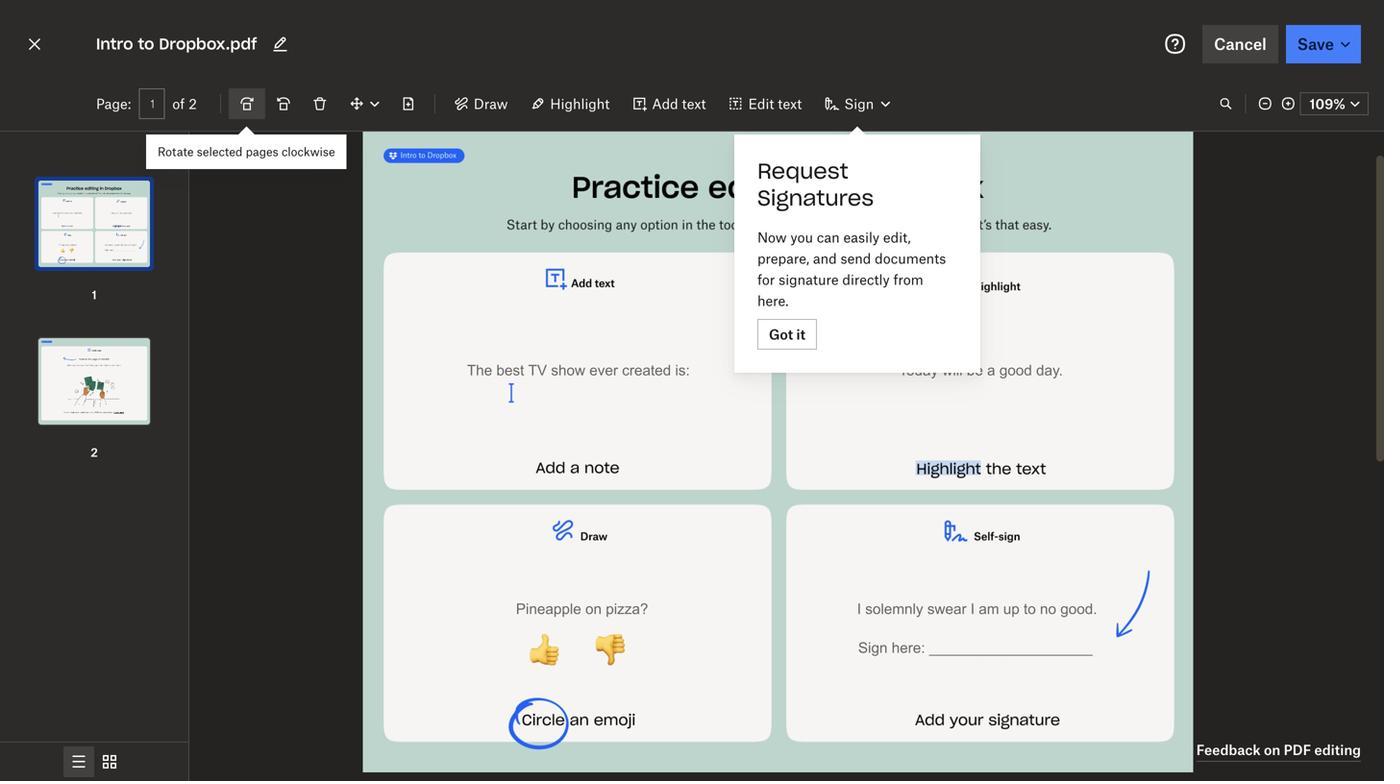 Task type: locate. For each thing, give the bounding box(es) containing it.
text right the edit
[[778, 96, 802, 112]]

got it
[[769, 326, 805, 343]]

and
[[813, 250, 837, 267]]

0 horizontal spatial 2
[[91, 445, 98, 460]]

editing
[[1314, 742, 1361, 758]]

documents
[[875, 250, 946, 267]]

add text button
[[621, 88, 718, 119]]

intro to dropbox.pdf
[[96, 34, 257, 54]]

add text
[[652, 96, 706, 112]]

text
[[682, 96, 706, 112], [778, 96, 802, 112]]

page:
[[96, 96, 131, 112]]

cancel image
[[23, 29, 46, 60]]

it
[[796, 326, 805, 343]]

1 horizontal spatial text
[[778, 96, 802, 112]]

rotate selected pages clockwise
[[158, 145, 335, 159]]

save
[[1297, 35, 1334, 53]]

2
[[189, 96, 197, 112], [91, 445, 98, 460]]

109% button
[[1300, 92, 1369, 115]]

request
[[757, 158, 848, 185]]

sign button
[[813, 88, 901, 119]]

you
[[790, 229, 813, 246]]

pages
[[246, 145, 278, 159]]

dropbox.pdf
[[159, 34, 257, 54]]

cancel button
[[1202, 25, 1278, 63]]

selected
[[197, 145, 243, 159]]

intro
[[96, 34, 133, 54]]

on
[[1264, 742, 1280, 758]]

2 text from the left
[[778, 96, 802, 112]]

option group
[[0, 742, 188, 781]]

1 text from the left
[[682, 96, 706, 112]]

highlight button
[[519, 88, 621, 119]]

got it button
[[757, 319, 817, 350]]

edit text button
[[718, 88, 813, 119]]

feedback on pdf editing
[[1196, 742, 1361, 758]]

2 inside page 2. selectable thumbnail preview element
[[91, 445, 98, 460]]

text right add at left
[[682, 96, 706, 112]]

got
[[769, 326, 793, 343]]

text for edit text
[[778, 96, 802, 112]]

rotate
[[158, 145, 194, 159]]

easily
[[843, 229, 880, 246]]

save button
[[1286, 25, 1361, 63]]

1 vertical spatial 2
[[91, 445, 98, 460]]

send
[[841, 250, 871, 267]]

1 horizontal spatial 2
[[189, 96, 197, 112]]

0 horizontal spatial text
[[682, 96, 706, 112]]



Task type: vqa. For each thing, say whether or not it's contained in the screenshot.
directly
yes



Task type: describe. For each thing, give the bounding box(es) containing it.
edit text
[[748, 96, 802, 112]]

page 2. selectable thumbnail preview element
[[33, 305, 156, 462]]

signatures
[[757, 185, 874, 211]]

of
[[172, 96, 185, 112]]

draw
[[474, 96, 508, 112]]

text for add text
[[682, 96, 706, 112]]

now you can easily edit, prepare, and send documents for signature directly from here.
[[757, 229, 946, 309]]

for
[[757, 272, 775, 288]]

draw button
[[443, 88, 519, 119]]

add
[[652, 96, 678, 112]]

request signatures
[[757, 158, 874, 211]]

highlight
[[550, 96, 610, 112]]

page 1. selected thumbnail preview element
[[33, 147, 156, 305]]

0 vertical spatial 2
[[189, 96, 197, 112]]

to
[[138, 34, 154, 54]]

here.
[[757, 293, 789, 309]]

Button to change sidebar grid view to list view radio
[[63, 747, 94, 778]]

edit
[[748, 96, 774, 112]]

sign
[[844, 96, 874, 112]]

directly
[[842, 272, 890, 288]]

feedback on pdf editing button
[[1196, 739, 1361, 762]]

now
[[757, 229, 787, 246]]

cancel
[[1214, 35, 1267, 53]]

from
[[893, 272, 923, 288]]

1
[[92, 288, 97, 302]]

pdf
[[1284, 742, 1311, 758]]

clockwise
[[282, 145, 335, 159]]

can
[[817, 229, 840, 246]]

signature
[[779, 272, 839, 288]]

prepare,
[[757, 250, 809, 267]]

Button to change sidebar list view to grid view radio
[[94, 747, 125, 778]]

edit,
[[883, 229, 911, 246]]

of 2
[[172, 96, 197, 112]]

feedback
[[1196, 742, 1261, 758]]

109%
[[1310, 96, 1346, 112]]



